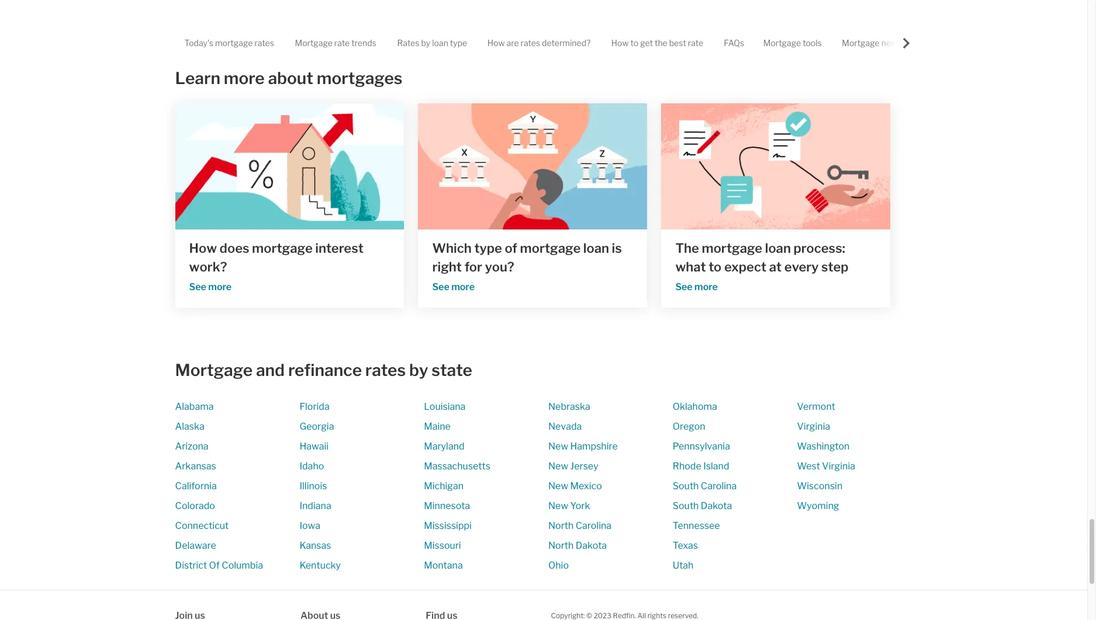 Task type: describe. For each thing, give the bounding box(es) containing it.
nevada
[[548, 421, 582, 433]]

mortgage inside which type of mortgage loan is right for you?
[[520, 241, 581, 256]]

montana
[[424, 561, 463, 572]]

washington link
[[797, 441, 850, 452]]

carolina for south carolina
[[701, 481, 737, 492]]

louisiana
[[424, 402, 466, 413]]

the mortgage loan process: what to expect at every step link
[[676, 239, 877, 277]]

new hampshire link
[[548, 441, 618, 452]]

minnesota
[[424, 501, 470, 512]]

see more for which type of mortgage loan is right for you?
[[432, 282, 475, 293]]

oklahoma link
[[673, 402, 717, 413]]

south for south dakota
[[673, 501, 699, 512]]

for
[[465, 260, 482, 275]]

california link
[[175, 481, 217, 492]]

which
[[432, 241, 472, 256]]

washington
[[797, 441, 850, 452]]

more for which
[[452, 282, 475, 293]]

rate inside mortgage rate trends link
[[334, 38, 350, 48]]

see for the mortgage loan process: what to expect at every step
[[676, 282, 693, 293]]

nevada link
[[548, 421, 582, 433]]

north carolina link
[[548, 521, 612, 532]]

oklahoma
[[673, 402, 717, 413]]

alabama
[[175, 402, 214, 413]]

maine link
[[424, 421, 451, 433]]

wyoming
[[797, 501, 839, 512]]

more down today's mortgage rates link
[[224, 68, 265, 88]]

trends
[[352, 38, 376, 48]]

how for how does mortgage interest work?
[[189, 241, 217, 256]]

district of columbia
[[175, 561, 263, 572]]

is
[[612, 241, 622, 256]]

work?
[[189, 259, 227, 275]]

next image
[[902, 38, 912, 48]]

mortgage right the today's
[[215, 38, 253, 48]]

connecticut link
[[175, 521, 229, 532]]

missouri
[[424, 541, 461, 552]]

nebraska link
[[548, 402, 590, 413]]

how for how to get the best rate
[[611, 38, 629, 48]]

tools
[[803, 38, 822, 48]]

texas
[[673, 541, 698, 552]]

colorado
[[175, 501, 215, 512]]

north carolina
[[548, 521, 612, 532]]

virginia link
[[797, 421, 830, 433]]

mortgage rate trends
[[295, 38, 376, 48]]

see more for how does mortgage interest work?
[[189, 282, 232, 293]]

0 vertical spatial by
[[421, 38, 431, 48]]

loan inside which type of mortgage loan is right for you?
[[583, 241, 609, 256]]

today's mortgage rates
[[185, 38, 274, 48]]

type inside which type of mortgage loan is right for you?
[[474, 241, 502, 256]]

faqs link
[[724, 28, 744, 58]]

expect
[[724, 260, 767, 275]]

utah link
[[673, 561, 694, 572]]

state
[[432, 361, 472, 381]]

indiana
[[300, 501, 331, 512]]

york
[[570, 501, 590, 512]]

1 horizontal spatial rates
[[365, 361, 406, 381]]

rates
[[397, 38, 420, 48]]

maryland link
[[424, 441, 465, 452]]

pennsylvania
[[673, 441, 730, 452]]

michigan
[[424, 481, 464, 492]]

colorado link
[[175, 501, 215, 512]]

how for how are rates determined?
[[488, 38, 505, 48]]

iowa link
[[300, 521, 321, 532]]

0 horizontal spatial to
[[631, 38, 639, 48]]

hawaii
[[300, 441, 329, 452]]

more for the
[[695, 282, 718, 293]]

all
[[638, 612, 646, 621]]

the mortgage loan process: what to expect at every step
[[676, 241, 849, 275]]

new york
[[548, 501, 590, 512]]

get
[[640, 38, 653, 48]]

today's
[[185, 38, 213, 48]]

wisconsin link
[[797, 481, 843, 492]]

how does mortgage interest work?
[[189, 241, 364, 275]]

0 vertical spatial virginia
[[797, 421, 830, 433]]

process:
[[794, 241, 845, 256]]

kansas
[[300, 541, 331, 552]]

ohio
[[548, 561, 569, 572]]

about
[[268, 68, 313, 88]]

columbia
[[222, 561, 263, 572]]

alaska link
[[175, 421, 205, 433]]

west
[[797, 461, 820, 472]]

wisconsin
[[797, 481, 843, 492]]

maine
[[424, 421, 451, 433]]

vermont link
[[797, 402, 836, 413]]

dakota for north dakota
[[576, 541, 607, 552]]

see more for the mortgage loan process: what to expect at every step
[[676, 282, 718, 293]]

south carolina link
[[673, 481, 737, 492]]

see for how does mortgage interest work?
[[189, 282, 206, 293]]

north for north carolina
[[548, 521, 574, 532]]

kentucky link
[[300, 561, 341, 572]]

rates by loan type link
[[397, 28, 467, 58]]

vermont
[[797, 402, 836, 413]]

maryland
[[424, 441, 465, 452]]

mortgage for mortgage tools
[[764, 38, 801, 48]]

illinois link
[[300, 481, 327, 492]]

learn
[[175, 68, 220, 88]]



Task type: locate. For each thing, give the bounding box(es) containing it.
mortgage up alabama
[[175, 361, 253, 381]]

how to get the best rate
[[611, 38, 704, 48]]

rate right the best
[[688, 38, 704, 48]]

mortgage and refinance rates by state
[[175, 361, 472, 381]]

north
[[548, 521, 574, 532], [548, 541, 574, 552]]

indiana link
[[300, 501, 331, 512]]

1 horizontal spatial dakota
[[701, 501, 732, 512]]

connecticut
[[175, 521, 229, 532]]

1 horizontal spatial see more
[[432, 282, 475, 293]]

florida link
[[300, 402, 330, 413]]

delaware
[[175, 541, 216, 552]]

see down what
[[676, 282, 693, 293]]

1 south from the top
[[673, 481, 699, 492]]

0 vertical spatial to
[[631, 38, 639, 48]]

1 vertical spatial type
[[474, 241, 502, 256]]

south up tennessee link
[[673, 501, 699, 512]]

you?
[[485, 260, 514, 275]]

kentucky
[[300, 561, 341, 572]]

dakota for south dakota
[[701, 501, 732, 512]]

1 horizontal spatial to
[[709, 260, 722, 275]]

rates for are
[[521, 38, 540, 48]]

step
[[822, 260, 849, 275]]

reserved.
[[668, 612, 699, 621]]

1 vertical spatial north
[[548, 541, 574, 552]]

to left get
[[631, 38, 639, 48]]

2 south from the top
[[673, 501, 699, 512]]

1 vertical spatial by
[[409, 361, 428, 381]]

louisiana link
[[424, 402, 466, 413]]

district
[[175, 561, 207, 572]]

dakota down the south carolina
[[701, 501, 732, 512]]

dakota down north carolina link
[[576, 541, 607, 552]]

nebraska
[[548, 402, 590, 413]]

mortgage tools link
[[764, 28, 822, 58]]

pennsylvania link
[[673, 441, 730, 452]]

1 horizontal spatial how
[[488, 38, 505, 48]]

new left york
[[548, 501, 568, 512]]

new left jersey
[[548, 461, 568, 472]]

georgia link
[[300, 421, 334, 433]]

0 vertical spatial dakota
[[701, 501, 732, 512]]

kansas link
[[300, 541, 331, 552]]

0 horizontal spatial see more
[[189, 282, 232, 293]]

mortgage right of
[[520, 241, 581, 256]]

2 horizontal spatial rates
[[521, 38, 540, 48]]

how left get
[[611, 38, 629, 48]]

0 horizontal spatial rates
[[255, 38, 274, 48]]

south down rhode
[[673, 481, 699, 492]]

carolina down island
[[701, 481, 737, 492]]

which type of mortgage loan is right for you? link
[[432, 239, 633, 277]]

loan for rates
[[432, 38, 448, 48]]

of
[[209, 561, 220, 572]]

idaho link
[[300, 461, 324, 472]]

how are rates determined?
[[488, 38, 591, 48]]

0 horizontal spatial carolina
[[576, 521, 612, 532]]

idaho
[[300, 461, 324, 472]]

see down right
[[432, 282, 450, 293]]

at
[[769, 260, 782, 275]]

the
[[655, 38, 668, 48]]

mexico
[[570, 481, 602, 492]]

1 horizontal spatial see
[[432, 282, 450, 293]]

the
[[676, 241, 699, 256]]

every
[[785, 260, 819, 275]]

how does mortgage interest work? link
[[189, 239, 390, 276]]

mortgage for mortgage rate trends
[[295, 38, 333, 48]]

mississippi
[[424, 521, 472, 532]]

1 horizontal spatial carolina
[[701, 481, 737, 492]]

iowa
[[300, 521, 321, 532]]

how are rates determined? link
[[488, 28, 591, 58]]

to inside the mortgage loan process: what to expect at every step
[[709, 260, 722, 275]]

2 horizontal spatial how
[[611, 38, 629, 48]]

hawaii link
[[300, 441, 329, 452]]

arkansas link
[[175, 461, 216, 472]]

3 new from the top
[[548, 481, 568, 492]]

1 horizontal spatial loan
[[583, 241, 609, 256]]

mississippi link
[[424, 521, 472, 532]]

how
[[488, 38, 505, 48], [611, 38, 629, 48], [189, 241, 217, 256]]

rates inside 'link'
[[521, 38, 540, 48]]

wyoming link
[[797, 501, 839, 512]]

loan left is
[[583, 241, 609, 256]]

rate left trends
[[334, 38, 350, 48]]

virginia down washington link
[[822, 461, 855, 472]]

2 horizontal spatial see more
[[676, 282, 718, 293]]

1 vertical spatial virginia
[[822, 461, 855, 472]]

by left state
[[409, 361, 428, 381]]

new mexico link
[[548, 481, 602, 492]]

how inside how does mortgage interest work?
[[189, 241, 217, 256]]

mortgage news
[[842, 38, 902, 48]]

utah
[[673, 561, 694, 572]]

best
[[669, 38, 686, 48]]

mortgage for mortgage news
[[842, 38, 880, 48]]

south for south carolina
[[673, 481, 699, 492]]

new york link
[[548, 501, 590, 512]]

north down new york
[[548, 521, 574, 532]]

rhode island
[[673, 461, 729, 472]]

mortgage inside the mortgage loan process: what to expect at every step
[[702, 241, 763, 256]]

loan for the
[[765, 241, 791, 256]]

more down what
[[695, 282, 718, 293]]

0 horizontal spatial type
[[450, 38, 467, 48]]

see more down 'work?'
[[189, 282, 232, 293]]

new for new jersey
[[548, 461, 568, 472]]

mortgage left news
[[842, 38, 880, 48]]

minnesota link
[[424, 501, 470, 512]]

more down 'work?'
[[208, 282, 232, 293]]

new for new york
[[548, 501, 568, 512]]

type up the you?
[[474, 241, 502, 256]]

mortgage left tools
[[764, 38, 801, 48]]

new for new hampshire
[[548, 441, 568, 452]]

montana link
[[424, 561, 463, 572]]

see
[[189, 282, 206, 293], [432, 282, 450, 293], [676, 282, 693, 293]]

tennessee link
[[673, 521, 720, 532]]

1 vertical spatial to
[[709, 260, 722, 275]]

mortgage rate trends link
[[295, 28, 376, 58]]

arizona
[[175, 441, 209, 452]]

rhode island link
[[673, 461, 729, 472]]

more for how
[[208, 282, 232, 293]]

1 vertical spatial dakota
[[576, 541, 607, 552]]

today's mortgage rates link
[[185, 28, 274, 58]]

rate
[[334, 38, 350, 48], [688, 38, 704, 48]]

1 vertical spatial carolina
[[576, 521, 612, 532]]

new jersey
[[548, 461, 599, 472]]

south carolina
[[673, 481, 737, 492]]

2 north from the top
[[548, 541, 574, 552]]

2 horizontal spatial loan
[[765, 241, 791, 256]]

mortgage for mortgage and refinance rates by state
[[175, 361, 253, 381]]

mortgage news link
[[842, 28, 902, 58]]

1 horizontal spatial rate
[[688, 38, 704, 48]]

south dakota
[[673, 501, 732, 512]]

loan
[[432, 38, 448, 48], [583, 241, 609, 256], [765, 241, 791, 256]]

dakota
[[701, 501, 732, 512], [576, 541, 607, 552]]

mortgage up about
[[295, 38, 333, 48]]

does
[[220, 241, 249, 256]]

1 north from the top
[[548, 521, 574, 532]]

new
[[548, 441, 568, 452], [548, 461, 568, 472], [548, 481, 568, 492], [548, 501, 568, 512]]

virginia down vermont link
[[797, 421, 830, 433]]

tennessee
[[673, 521, 720, 532]]

0 horizontal spatial see
[[189, 282, 206, 293]]

see more down what
[[676, 282, 718, 293]]

1 horizontal spatial type
[[474, 241, 502, 256]]

new up new york
[[548, 481, 568, 492]]

4 new from the top
[[548, 501, 568, 512]]

by right rates
[[421, 38, 431, 48]]

south dakota link
[[673, 501, 732, 512]]

type right rates
[[450, 38, 467, 48]]

which type of mortgage loan is right for you?
[[432, 241, 622, 275]]

2 rate from the left
[[688, 38, 704, 48]]

rate inside how to get the best rate link
[[688, 38, 704, 48]]

0 horizontal spatial dakota
[[576, 541, 607, 552]]

loan right rates
[[432, 38, 448, 48]]

0 vertical spatial type
[[450, 38, 467, 48]]

0 horizontal spatial how
[[189, 241, 217, 256]]

rates for mortgage
[[255, 38, 274, 48]]

carolina down york
[[576, 521, 612, 532]]

ohio link
[[548, 561, 569, 572]]

how left are
[[488, 38, 505, 48]]

0 horizontal spatial loan
[[432, 38, 448, 48]]

california
[[175, 481, 217, 492]]

oregon link
[[673, 421, 706, 433]]

see for which type of mortgage loan is right for you?
[[432, 282, 450, 293]]

see down 'work?'
[[189, 282, 206, 293]]

©
[[587, 612, 592, 621]]

how inside 'link'
[[488, 38, 505, 48]]

illinois
[[300, 481, 327, 492]]

see more down right
[[432, 282, 475, 293]]

learn more about mortgages
[[175, 68, 403, 88]]

0 vertical spatial south
[[673, 481, 699, 492]]

1 rate from the left
[[334, 38, 350, 48]]

loan up at
[[765, 241, 791, 256]]

0 vertical spatial carolina
[[701, 481, 737, 492]]

mortgage right does
[[252, 241, 313, 256]]

loan inside rates by loan type link
[[432, 38, 448, 48]]

how up 'work?'
[[189, 241, 217, 256]]

north up ohio
[[548, 541, 574, 552]]

new down nevada link
[[548, 441, 568, 452]]

2 new from the top
[[548, 461, 568, 472]]

loan inside the mortgage loan process: what to expect at every step
[[765, 241, 791, 256]]

2 horizontal spatial see
[[676, 282, 693, 293]]

north for north dakota
[[548, 541, 574, 552]]

0 vertical spatial north
[[548, 521, 574, 532]]

district of columbia link
[[175, 561, 263, 572]]

more down for
[[452, 282, 475, 293]]

to right what
[[709, 260, 722, 275]]

mortgage up expect
[[702, 241, 763, 256]]

1 new from the top
[[548, 441, 568, 452]]

news
[[882, 38, 902, 48]]

virginia
[[797, 421, 830, 433], [822, 461, 855, 472]]

carolina for north carolina
[[576, 521, 612, 532]]

alaska
[[175, 421, 205, 433]]

mortgage tools
[[764, 38, 822, 48]]

mortgage inside how does mortgage interest work?
[[252, 241, 313, 256]]

0 horizontal spatial rate
[[334, 38, 350, 48]]

new mexico
[[548, 481, 602, 492]]

new for new mexico
[[548, 481, 568, 492]]

hampshire
[[570, 441, 618, 452]]

island
[[704, 461, 729, 472]]

1 vertical spatial south
[[673, 501, 699, 512]]



Task type: vqa. For each thing, say whether or not it's contained in the screenshot.
Indiana
yes



